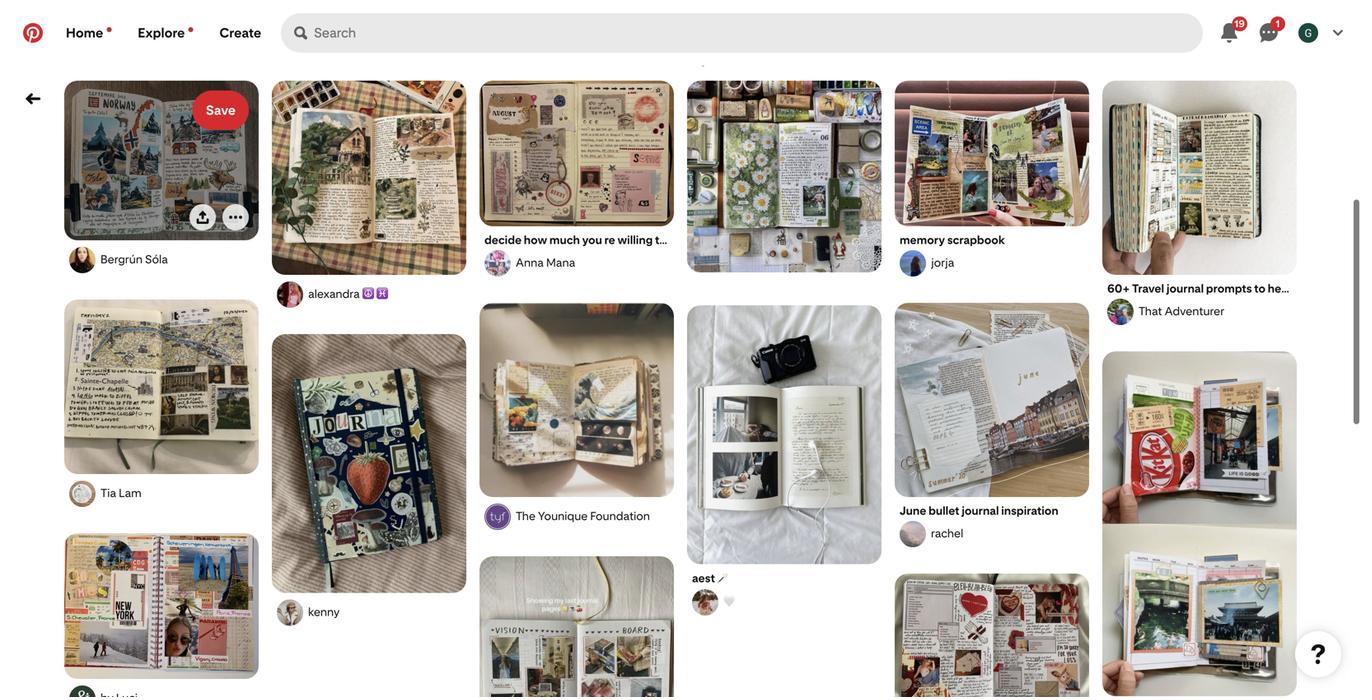 Task type: locate. For each thing, give the bounding box(es) containing it.
this contains an image of: image
[[64, 81, 259, 241], [272, 81, 466, 275], [687, 81, 882, 273], [64, 300, 259, 475], [272, 335, 466, 594], [1102, 352, 1297, 697], [64, 534, 259, 680], [480, 557, 674, 698]]

that adventurer link
[[1105, 299, 1294, 325]]

bergrún sóla
[[101, 253, 168, 267]]

journal
[[962, 504, 999, 518]]

that adventurer
[[1139, 304, 1225, 318]]

create
[[220, 25, 261, 41]]

that
[[1139, 304, 1162, 318]]

create link
[[206, 13, 274, 53]]

the younique foundation link
[[482, 504, 671, 531]]

adventurer
[[1165, 304, 1225, 318]]

alexandra
[[308, 287, 360, 301]]

inspiration
[[1001, 504, 1058, 518]]

1 button
[[1249, 13, 1289, 53]]

kenny
[[308, 606, 340, 620]]

jorja
[[931, 256, 954, 270]]

save
[[206, 103, 236, 118]]

rachel link
[[897, 522, 1087, 548]]

explore link
[[125, 13, 206, 53]]

notifications image
[[188, 27, 193, 32]]

♓︎
[[376, 287, 388, 301]]

1
[[1276, 18, 1280, 29]]

home
[[66, 25, 103, 41]]

🤍
[[723, 595, 735, 609]]

younique
[[538, 510, 588, 524]]

tia lam
[[101, 487, 141, 501]]

memory
[[900, 233, 945, 247]]

anna mana link
[[482, 250, 671, 277]]

scrapbook
[[947, 233, 1005, 247]]

memory scrapbook
[[900, 233, 1005, 247]]

19
[[1235, 18, 1245, 29]]

notifications image
[[107, 27, 111, 32]]

explore
[[683, 48, 741, 68]]

the
[[516, 510, 536, 524]]

bullet
[[929, 504, 959, 518]]

🪄
[[717, 572, 729, 586]]

aest 🪄
[[692, 572, 729, 586]]

greg robinson image
[[1299, 23, 1318, 43]]

more
[[620, 48, 660, 68]]

mana
[[546, 256, 575, 270]]

lam
[[119, 487, 141, 501]]

aest
[[692, 572, 715, 586]]



Task type: describe. For each thing, give the bounding box(es) containing it.
june
[[900, 504, 926, 518]]

june bullet journal inspiration
[[900, 504, 1058, 518]]

search icon image
[[294, 26, 307, 40]]

save button
[[193, 91, 249, 130]]

kenny link
[[274, 600, 464, 627]]

more to explore
[[620, 48, 741, 68]]

this contains an image of: june bullet journal inspiration image
[[895, 303, 1089, 498]]

foundation
[[590, 510, 650, 524]]

bergrún sóla link
[[67, 247, 256, 274]]

this contains an image of: aest 🪄 image
[[687, 306, 882, 565]]

to
[[663, 48, 679, 68]]

alexandra ☮︎ ♓︎
[[308, 287, 388, 301]]

☮︎
[[362, 287, 374, 301]]

rachel
[[931, 527, 963, 541]]

alexandra ☮︎ ♓︎ link
[[274, 282, 464, 308]]

anna mana
[[516, 256, 575, 270]]

explore
[[138, 25, 185, 41]]

june bullet journal inspiration link
[[900, 504, 1084, 518]]

jorja link
[[897, 250, 1087, 277]]

tia lam link
[[67, 481, 256, 508]]

anna
[[516, 256, 544, 270]]

🤍 link
[[690, 590, 879, 616]]

this contains an image of: emails i can't send image
[[895, 574, 1089, 698]]

aest 🪄 link
[[692, 572, 877, 587]]

home link
[[53, 13, 125, 53]]

cake cakes cake decorating cake aesthetic cake recipes cake recipe cake decor cake dessert cake desserts cake ideas cake design cake designs cake aesthetic simple cake decoration cakes aesthetic cake decorating ideas cake recipes easy cakes desserts cake decorations cake shop cake shopping ..."a beautiful way to keep memories of that special birthday alive and safe forever. store items such as photos, celebration cards, special gifts or any other sentimental items. a perfect ... less ... mor .. image
[[480, 81, 674, 227]]

sóla
[[145, 253, 168, 267]]

tia
[[101, 487, 116, 501]]

bergrún
[[101, 253, 143, 267]]

the younique foundation
[[516, 510, 650, 524]]

this contains an image of: memory scrapbook image
[[895, 81, 1089, 227]]

19 button
[[1210, 13, 1249, 53]]

memory scrapbook link
[[900, 233, 1084, 247]]

this contains an image of: 60+ travel journal prompts to help you document your journey! | that adventurer image
[[1102, 81, 1297, 275]]

save list
[[58, 81, 1303, 698]]

Search text field
[[314, 13, 1203, 53]]

art journaling inspiration | #bujo image
[[480, 303, 674, 498]]



Task type: vqa. For each thing, say whether or not it's contained in the screenshot.
🪄
yes



